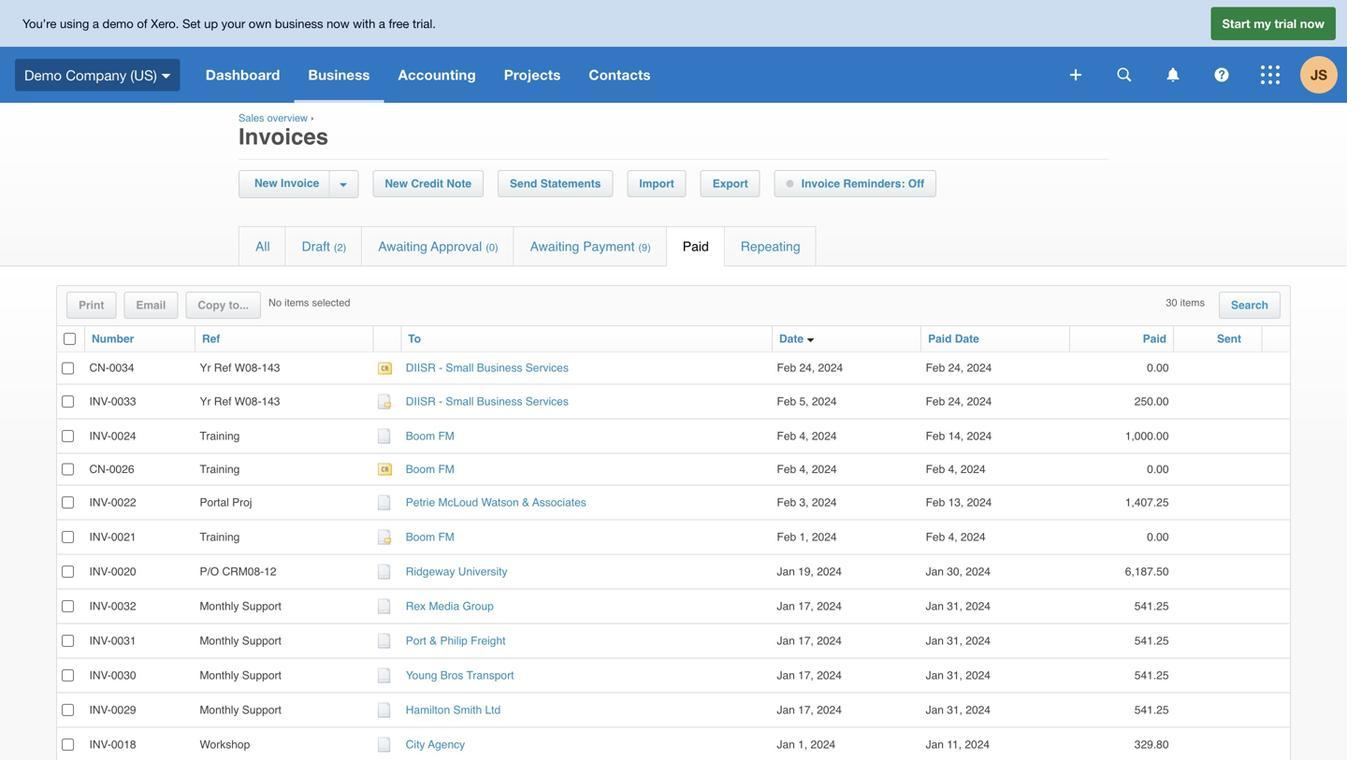 Task type: describe. For each thing, give the bounding box(es) containing it.
hamilton
[[406, 704, 450, 717]]

diisr - small business services for feb 5, 2024
[[406, 395, 569, 408]]

19,
[[798, 566, 814, 579]]

4, up 3,
[[800, 463, 809, 476]]

print link
[[67, 293, 115, 318]]

jan 17, 2024 for young bros transport
[[777, 670, 842, 683]]

business inside the business dropdown button
[[308, 66, 370, 83]]

4, up 13,
[[949, 463, 958, 476]]

boom fm for inv-0021
[[406, 531, 455, 544]]

search link
[[1220, 293, 1280, 318]]

reminders:
[[844, 177, 905, 190]]

feb left 14,
[[926, 430, 945, 443]]

0020
[[111, 566, 136, 579]]

cn- for cn-0026
[[89, 463, 109, 476]]

fm for inv-0024
[[438, 430, 455, 443]]

4, down '5,'
[[800, 430, 809, 443]]

training for 0026
[[200, 463, 240, 476]]

small for feb 24, 2024
[[446, 362, 474, 375]]

portal
[[200, 496, 229, 510]]

monthly support for inv-0030
[[200, 670, 282, 683]]

fm for inv-0021
[[438, 531, 455, 544]]

monthly for inv-0029
[[200, 704, 239, 717]]

dashboard
[[206, 66, 280, 83]]

p/o
[[200, 566, 219, 579]]

inv- for inv-0030
[[89, 670, 111, 683]]

send statements
[[510, 177, 601, 190]]

your
[[221, 16, 245, 31]]

inv- for inv-0018
[[89, 739, 111, 752]]

jan 31, 2024 for hamilton smith ltd
[[926, 704, 991, 717]]

sales overview › invoices
[[239, 112, 329, 150]]

awaiting approval (0)
[[378, 239, 498, 254]]

30
[[1166, 297, 1178, 309]]

feb down feb 5, 2024
[[777, 430, 797, 443]]

feb up feb 13, 2024
[[926, 463, 945, 476]]

contacts
[[589, 66, 651, 83]]

1 horizontal spatial paid
[[928, 333, 952, 346]]

new for new credit note
[[385, 177, 408, 190]]

js button
[[1301, 47, 1348, 103]]

0.00 for feb 24, 2024
[[1147, 362, 1169, 375]]

off
[[908, 177, 925, 190]]

2 a from the left
[[379, 16, 385, 31]]

banner containing dashboard
[[0, 0, 1348, 103]]

all link
[[240, 227, 285, 266]]

university
[[458, 566, 508, 579]]

accounting button
[[384, 47, 490, 103]]

fm for cn-0026
[[438, 463, 455, 476]]

2 invoice from the left
[[802, 177, 840, 190]]

diisr - small business services link for feb 24, 2024
[[406, 362, 569, 375]]

- for 0034
[[439, 362, 443, 375]]

accounting
[[398, 66, 476, 83]]

boom fm for inv-0024
[[406, 430, 455, 443]]

bros
[[440, 670, 464, 683]]

invoice reminders:                                  off
[[802, 177, 925, 190]]

awaiting for awaiting approval
[[378, 239, 428, 254]]

import link
[[628, 171, 686, 197]]

2 horizontal spatial svg image
[[1215, 68, 1229, 82]]

business for cn-0034
[[477, 362, 523, 375]]

cn-0034
[[89, 362, 134, 375]]

feb up feb 14, 2024
[[926, 395, 945, 408]]

trial
[[1275, 16, 1297, 31]]

inv-0020
[[89, 566, 136, 579]]

support for 0030
[[242, 670, 282, 683]]

ref link
[[202, 333, 220, 346]]

payment
[[583, 239, 635, 254]]

monthly support for inv-0032
[[200, 600, 282, 613]]

2 now from the left
[[1301, 16, 1325, 31]]

feb down paid date link
[[926, 362, 945, 375]]

using
[[60, 16, 89, 31]]

inv-0024
[[89, 430, 136, 443]]

young
[[406, 670, 437, 683]]

business button
[[294, 47, 384, 103]]

support for 0031
[[242, 635, 282, 648]]

inv- for inv-0024
[[89, 430, 111, 443]]

new credit note link
[[374, 171, 483, 197]]

invoice reminders:                                  off link
[[776, 171, 936, 197]]

2 date from the left
[[955, 333, 980, 346]]

monthly for inv-0031
[[200, 635, 239, 648]]

yr ref w08-143 for inv-0033
[[200, 395, 280, 408]]

svg image inside demo company (us) popup button
[[162, 74, 171, 78]]

philip
[[440, 635, 468, 648]]

feb 24, 2024 up feb 5, 2024
[[777, 362, 843, 375]]

no
[[269, 297, 282, 309]]

dashboard link
[[192, 47, 294, 103]]

repeating
[[741, 239, 801, 254]]

541.25 for port & philip freight
[[1135, 635, 1169, 648]]

inv-0031
[[89, 635, 136, 648]]

city agency link
[[406, 739, 465, 752]]

- for 0033
[[439, 395, 443, 408]]

diisr - small business services for feb 24, 2024
[[406, 362, 569, 375]]

statements
[[541, 177, 601, 190]]

143 for inv-0033
[[262, 395, 280, 408]]

jan 19, 2024
[[777, 566, 842, 579]]

freight
[[471, 635, 506, 648]]

feb 3, 2024
[[777, 496, 837, 510]]

›
[[311, 112, 314, 124]]

inv- for inv-0031
[[89, 635, 111, 648]]

0.00 for feb 1, 2024
[[1147, 531, 1169, 544]]

mcloud
[[438, 496, 478, 510]]

print
[[79, 299, 104, 312]]

demo
[[102, 16, 134, 31]]

31, for port & philip freight
[[947, 635, 963, 648]]

you're
[[22, 16, 56, 31]]

jan 17, 2024 for port & philip freight
[[777, 635, 842, 648]]

24, for feb 24, 2024
[[949, 362, 964, 375]]

no items selected
[[269, 297, 350, 309]]

send statements link
[[499, 171, 612, 197]]

demo company (us) button
[[0, 47, 192, 103]]

js
[[1311, 66, 1328, 83]]

sent link
[[1217, 333, 1242, 346]]

0030
[[111, 670, 136, 683]]

items for 30
[[1181, 297, 1205, 309]]

monthly for inv-0032
[[200, 600, 239, 613]]

feb up jan 30, 2024
[[926, 531, 945, 544]]

with
[[353, 16, 376, 31]]

1 invoice from the left
[[281, 177, 319, 190]]

feb 13, 2024
[[926, 496, 992, 510]]

diisr - small business services link for feb 5, 2024
[[406, 395, 569, 408]]

1 vertical spatial paid link
[[1143, 333, 1167, 346]]

to...
[[229, 299, 249, 312]]

feb 24, 2024 for feb 5, 2024
[[926, 395, 992, 408]]

jan 17, 2024 for hamilton smith ltd
[[777, 704, 842, 717]]

overview
[[267, 112, 308, 124]]

agency
[[428, 739, 465, 752]]

boom for inv-0021
[[406, 531, 435, 544]]

free
[[389, 16, 409, 31]]

copy
[[198, 299, 226, 312]]

inv-0030
[[89, 670, 136, 683]]

awaiting for awaiting payment
[[530, 239, 580, 254]]

(us)
[[130, 67, 157, 83]]

yr for cn-0034
[[200, 362, 211, 375]]

inv-0029
[[89, 704, 136, 717]]

feb 4, 2024 down feb 5, 2024
[[777, 430, 837, 443]]

sales
[[239, 112, 264, 124]]

my
[[1254, 16, 1272, 31]]

17, for hamilton smith ltd
[[798, 704, 814, 717]]

yr ref w08-143 for cn-0034
[[200, 362, 280, 375]]

projects button
[[490, 47, 575, 103]]

proj
[[232, 496, 252, 510]]

training for 0024
[[200, 430, 240, 443]]

inv- for inv-0021
[[89, 531, 111, 544]]

watson
[[481, 496, 519, 510]]

export link
[[702, 171, 760, 197]]

541.25 for hamilton smith ltd
[[1135, 704, 1169, 717]]

31, for rex media group
[[947, 600, 963, 613]]

demo
[[24, 67, 62, 83]]

petrie
[[406, 496, 435, 510]]

541.25 for rex media group
[[1135, 600, 1169, 613]]

1 a from the left
[[93, 16, 99, 31]]

2 horizontal spatial paid
[[1143, 333, 1167, 346]]

0018
[[111, 739, 136, 752]]



Task type: vqa. For each thing, say whether or not it's contained in the screenshot.
The Paid to the right
yes



Task type: locate. For each thing, give the bounding box(es) containing it.
0024
[[111, 430, 136, 443]]

0 vertical spatial business
[[308, 66, 370, 83]]

& right watson
[[522, 496, 530, 510]]

1 w08- from the top
[[235, 362, 262, 375]]

0 vertical spatial diisr - small business services
[[406, 362, 569, 375]]

2 vertical spatial boom fm link
[[406, 531, 455, 544]]

1 new from the left
[[255, 177, 278, 190]]

1, for feb
[[800, 531, 809, 544]]

1 horizontal spatial date
[[955, 333, 980, 346]]

paid link right (9)
[[667, 227, 724, 266]]

0.00 up 1,407.25
[[1147, 463, 1169, 476]]

sales overview link
[[239, 112, 308, 124]]

1 vertical spatial business
[[477, 362, 523, 375]]

paid link down 30
[[1143, 333, 1167, 346]]

media
[[429, 600, 460, 613]]

4,
[[800, 430, 809, 443], [800, 463, 809, 476], [949, 463, 958, 476], [949, 531, 958, 544]]

copy to... link
[[187, 293, 260, 318]]

jan 31, 2024 for young bros transport
[[926, 670, 991, 683]]

1 - from the top
[[439, 362, 443, 375]]

4 31, from the top
[[947, 704, 963, 717]]

1,407.25
[[1126, 496, 1169, 510]]

0 horizontal spatial now
[[327, 16, 350, 31]]

1 date from the left
[[780, 333, 804, 346]]

3 boom from the top
[[406, 531, 435, 544]]

2 vertical spatial ref
[[214, 395, 232, 408]]

3 boom fm from the top
[[406, 531, 455, 544]]

transport
[[467, 670, 514, 683]]

invoice down "invoices"
[[281, 177, 319, 190]]

boom for cn-0026
[[406, 463, 435, 476]]

1 inv- from the top
[[89, 395, 111, 408]]

new invoice link
[[250, 171, 329, 197]]

0 horizontal spatial items
[[285, 297, 309, 309]]

inv- down inv-0029
[[89, 739, 111, 752]]

jan 30, 2024
[[926, 566, 991, 579]]

workshop
[[200, 739, 250, 752]]

2 monthly from the top
[[200, 635, 239, 648]]

feb up feb 3, 2024 on the right bottom
[[777, 463, 797, 476]]

0 horizontal spatial paid link
[[667, 227, 724, 266]]

inv- for inv-0029
[[89, 704, 111, 717]]

3 31, from the top
[[947, 670, 963, 683]]

demo company (us)
[[24, 67, 157, 83]]

1 vertical spatial w08-
[[235, 395, 262, 408]]

24,
[[800, 362, 815, 375], [949, 362, 964, 375], [949, 395, 964, 408]]

8 inv- from the top
[[89, 670, 111, 683]]

selected
[[312, 297, 350, 309]]

inv- down cn-0034
[[89, 395, 111, 408]]

0 vertical spatial -
[[439, 362, 443, 375]]

feb left 3,
[[777, 496, 797, 510]]

0 vertical spatial &
[[522, 496, 530, 510]]

approval
[[431, 239, 482, 254]]

young bros transport link
[[406, 670, 514, 683]]

monthly for inv-0030
[[200, 670, 239, 683]]

0021
[[111, 531, 136, 544]]

monthly support
[[200, 600, 282, 613], [200, 635, 282, 648], [200, 670, 282, 683], [200, 704, 282, 717]]

feb 24, 2024 down paid date link
[[926, 362, 992, 375]]

0 horizontal spatial new
[[255, 177, 278, 190]]

24, for feb 5, 2024
[[949, 395, 964, 408]]

inv- up cn-0026
[[89, 430, 111, 443]]

2 cn- from the top
[[89, 463, 109, 476]]

1 vertical spatial small
[[446, 395, 474, 408]]

2 boom fm from the top
[[406, 463, 455, 476]]

jan 31, 2024 for port & philip freight
[[926, 635, 991, 648]]

1 vertical spatial diisr - small business services link
[[406, 395, 569, 408]]

monthly support for inv-0029
[[200, 704, 282, 717]]

2 fm from the top
[[438, 463, 455, 476]]

items right no
[[285, 297, 309, 309]]

1 horizontal spatial &
[[522, 496, 530, 510]]

2 training from the top
[[200, 463, 240, 476]]

3 support from the top
[[242, 670, 282, 683]]

1 horizontal spatial new
[[385, 177, 408, 190]]

1 vertical spatial yr
[[200, 395, 211, 408]]

w08- for 0034
[[235, 362, 262, 375]]

0 horizontal spatial invoice
[[281, 177, 319, 190]]

17, for port & philip freight
[[798, 635, 814, 648]]

2 diisr - small business services from the top
[[406, 395, 569, 408]]

0 vertical spatial 0.00
[[1147, 362, 1169, 375]]

24, up 14,
[[949, 395, 964, 408]]

group
[[463, 600, 494, 613]]

None checkbox
[[62, 362, 74, 375], [62, 430, 74, 443], [62, 464, 74, 476], [62, 601, 74, 613], [62, 670, 74, 682], [62, 705, 74, 717], [62, 362, 74, 375], [62, 430, 74, 443], [62, 464, 74, 476], [62, 601, 74, 613], [62, 670, 74, 682], [62, 705, 74, 717]]

sent
[[1217, 333, 1242, 346]]

cn- for cn-0034
[[89, 362, 109, 375]]

0 horizontal spatial &
[[430, 635, 437, 648]]

1 horizontal spatial svg image
[[1167, 68, 1180, 82]]

3 jan 31, 2024 from the top
[[926, 670, 991, 683]]

4, up 30,
[[949, 531, 958, 544]]

1 0.00 from the top
[[1147, 362, 1169, 375]]

2 vertical spatial boom fm
[[406, 531, 455, 544]]

ridgeway
[[406, 566, 455, 579]]

1 now from the left
[[327, 16, 350, 31]]

3 541.25 from the top
[[1135, 670, 1169, 683]]

boom for inv-0024
[[406, 430, 435, 443]]

boom
[[406, 430, 435, 443], [406, 463, 435, 476], [406, 531, 435, 544]]

2024
[[818, 362, 843, 375], [967, 362, 992, 375], [812, 395, 837, 408], [967, 395, 992, 408], [812, 430, 837, 443], [967, 430, 992, 443], [812, 463, 837, 476], [961, 463, 986, 476], [812, 496, 837, 510], [967, 496, 992, 510], [812, 531, 837, 544], [961, 531, 986, 544], [817, 566, 842, 579], [966, 566, 991, 579], [817, 600, 842, 613], [966, 600, 991, 613], [817, 635, 842, 648], [966, 635, 991, 648], [817, 670, 842, 683], [966, 670, 991, 683], [817, 704, 842, 717], [966, 704, 991, 717], [811, 739, 836, 752], [965, 739, 990, 752]]

3 fm from the top
[[438, 531, 455, 544]]

1 vertical spatial boom
[[406, 463, 435, 476]]

new left 'credit'
[[385, 177, 408, 190]]

boom fm link for inv-0021
[[406, 531, 455, 544]]

2 vertical spatial boom
[[406, 531, 435, 544]]

inv- down inv-0022
[[89, 531, 111, 544]]

svg image
[[1118, 68, 1132, 82], [1215, 68, 1229, 82], [162, 74, 171, 78]]

2 services from the top
[[526, 395, 569, 408]]

0 vertical spatial boom fm link
[[406, 430, 455, 443]]

start
[[1223, 16, 1251, 31]]

0 vertical spatial paid link
[[667, 227, 724, 266]]

1 diisr - small business services from the top
[[406, 362, 569, 375]]

feb 4, 2024 up 13,
[[926, 463, 986, 476]]

1 vertical spatial boom fm
[[406, 463, 455, 476]]

1 vertical spatial -
[[439, 395, 443, 408]]

boom fm for cn-0026
[[406, 463, 455, 476]]

inv- for inv-0032
[[89, 600, 111, 613]]

7 inv- from the top
[[89, 635, 111, 648]]

2 new from the left
[[385, 177, 408, 190]]

1 vertical spatial &
[[430, 635, 437, 648]]

0 vertical spatial services
[[526, 362, 569, 375]]

12
[[264, 566, 277, 579]]

1 services from the top
[[526, 362, 569, 375]]

support for 0029
[[242, 704, 282, 717]]

2 jan 17, 2024 from the top
[[777, 635, 842, 648]]

2 support from the top
[[242, 635, 282, 648]]

invoice left reminders:
[[802, 177, 840, 190]]

3 0.00 from the top
[[1147, 531, 1169, 544]]

0 vertical spatial 1,
[[800, 531, 809, 544]]

1 small from the top
[[446, 362, 474, 375]]

1 fm from the top
[[438, 430, 455, 443]]

0 horizontal spatial awaiting
[[378, 239, 428, 254]]

paid date
[[928, 333, 980, 346]]

yr for inv-0033
[[200, 395, 211, 408]]

0 horizontal spatial paid
[[683, 239, 709, 254]]

1 jan 17, 2024 from the top
[[777, 600, 842, 613]]

now right trial
[[1301, 16, 1325, 31]]

0 horizontal spatial svg image
[[162, 74, 171, 78]]

2 boom from the top
[[406, 463, 435, 476]]

2 17, from the top
[[798, 635, 814, 648]]

1 vertical spatial diisr
[[406, 395, 436, 408]]

inv- down cn-0026
[[89, 496, 111, 510]]

0 vertical spatial yr
[[200, 362, 211, 375]]

3 inv- from the top
[[89, 496, 111, 510]]

0033
[[111, 395, 136, 408]]

1 143 from the top
[[262, 362, 280, 375]]

4 inv- from the top
[[89, 531, 111, 544]]

1 vertical spatial services
[[526, 395, 569, 408]]

1 items from the left
[[285, 297, 309, 309]]

cn- up inv-0022
[[89, 463, 109, 476]]

0 vertical spatial ref
[[202, 333, 220, 346]]

11,
[[947, 739, 962, 752]]

541.25 for young bros transport
[[1135, 670, 1169, 683]]

0 vertical spatial diisr
[[406, 362, 436, 375]]

0031
[[111, 635, 136, 648]]

4 jan 17, 2024 from the top
[[777, 704, 842, 717]]

& right port
[[430, 635, 437, 648]]

1 horizontal spatial a
[[379, 16, 385, 31]]

feb down feb 3, 2024 on the right bottom
[[777, 531, 797, 544]]

projects
[[504, 66, 561, 83]]

inv- for inv-0033
[[89, 395, 111, 408]]

ref for 0033
[[214, 395, 232, 408]]

p/o crm08-12
[[200, 566, 277, 579]]

0 vertical spatial fm
[[438, 430, 455, 443]]

trial.
[[413, 16, 436, 31]]

svg image
[[1261, 66, 1280, 84], [1167, 68, 1180, 82], [1071, 69, 1082, 80]]

inv- up 'inv-0032'
[[89, 566, 111, 579]]

inv- for inv-0022
[[89, 496, 111, 510]]

small
[[446, 362, 474, 375], [446, 395, 474, 408]]

new invoice
[[255, 177, 319, 190]]

inv-0018
[[89, 739, 136, 752]]

1 support from the top
[[242, 600, 282, 613]]

feb 4, 2024 up feb 3, 2024 on the right bottom
[[777, 463, 837, 476]]

training for 0021
[[200, 531, 240, 544]]

0 vertical spatial boom fm
[[406, 430, 455, 443]]

feb 24, 2024 for feb 24, 2024
[[926, 362, 992, 375]]

awaiting payment (9)
[[530, 239, 651, 254]]

diisr
[[406, 362, 436, 375], [406, 395, 436, 408]]

1 diisr - small business services link from the top
[[406, 362, 569, 375]]

1 vertical spatial 1,
[[798, 739, 808, 752]]

jan 17, 2024 for rex media group
[[777, 600, 842, 613]]

business
[[275, 16, 323, 31]]

3 training from the top
[[200, 531, 240, 544]]

1 jan 31, 2024 from the top
[[926, 600, 991, 613]]

inv- down 'inv-0032'
[[89, 635, 111, 648]]

feb 24, 2024 up feb 14, 2024
[[926, 395, 992, 408]]

1 awaiting from the left
[[378, 239, 428, 254]]

1 vertical spatial diisr - small business services
[[406, 395, 569, 408]]

inv- down inv-0030
[[89, 704, 111, 717]]

boom fm link for cn-0026
[[406, 463, 455, 476]]

1 monthly support from the top
[[200, 600, 282, 613]]

2 diisr - small business services link from the top
[[406, 395, 569, 408]]

feb 14, 2024
[[926, 430, 992, 443]]

of
[[137, 16, 148, 31]]

rex media group
[[406, 600, 494, 613]]

None checkbox
[[64, 333, 76, 345], [62, 396, 74, 408], [62, 497, 74, 509], [62, 532, 74, 544], [62, 566, 74, 578], [62, 635, 74, 648], [62, 739, 74, 752], [64, 333, 76, 345], [62, 396, 74, 408], [62, 497, 74, 509], [62, 532, 74, 544], [62, 566, 74, 578], [62, 635, 74, 648], [62, 739, 74, 752]]

inv- for inv-0020
[[89, 566, 111, 579]]

0.00 down 1,407.25
[[1147, 531, 1169, 544]]

a left free
[[379, 16, 385, 31]]

services for feb 5, 2024
[[526, 395, 569, 408]]

1 cn- from the top
[[89, 362, 109, 375]]

1 yr ref w08-143 from the top
[[200, 362, 280, 375]]

2 0.00 from the top
[[1147, 463, 1169, 476]]

1 horizontal spatial awaiting
[[530, 239, 580, 254]]

1 boom fm link from the top
[[406, 430, 455, 443]]

2 31, from the top
[[947, 635, 963, 648]]

paid date link
[[928, 333, 980, 346]]

jan 17, 2024
[[777, 600, 842, 613], [777, 635, 842, 648], [777, 670, 842, 683], [777, 704, 842, 717]]

1 31, from the top
[[947, 600, 963, 613]]

1 541.25 from the top
[[1135, 600, 1169, 613]]

0034
[[109, 362, 134, 375]]

items for no
[[285, 297, 309, 309]]

w08- for 0033
[[235, 395, 262, 408]]

city
[[406, 739, 425, 752]]

2 diisr from the top
[[406, 395, 436, 408]]

2 vertical spatial training
[[200, 531, 240, 544]]

5 inv- from the top
[[89, 566, 111, 579]]

rex media group link
[[406, 600, 494, 613]]

feb left 13,
[[926, 496, 945, 510]]

rex
[[406, 600, 426, 613]]

now left with
[[327, 16, 350, 31]]

1 vertical spatial cn-
[[89, 463, 109, 476]]

1 vertical spatial training
[[200, 463, 240, 476]]

1 boom from the top
[[406, 430, 435, 443]]

2 awaiting from the left
[[530, 239, 580, 254]]

2 vertical spatial 0.00
[[1147, 531, 1169, 544]]

boom fm
[[406, 430, 455, 443], [406, 463, 455, 476], [406, 531, 455, 544]]

4 jan 31, 2024 from the top
[[926, 704, 991, 717]]

24, down paid date link
[[949, 362, 964, 375]]

17, for young bros transport
[[798, 670, 814, 683]]

feb 24, 2024
[[777, 362, 843, 375], [926, 362, 992, 375], [926, 395, 992, 408]]

contacts button
[[575, 47, 665, 103]]

&
[[522, 496, 530, 510], [430, 635, 437, 648]]

4 monthly support from the top
[[200, 704, 282, 717]]

0 vertical spatial 143
[[262, 362, 280, 375]]

1 horizontal spatial now
[[1301, 16, 1325, 31]]

ref
[[202, 333, 220, 346], [214, 362, 232, 375], [214, 395, 232, 408]]

1, for jan
[[798, 739, 808, 752]]

support for 0032
[[242, 600, 282, 613]]

2 - from the top
[[439, 395, 443, 408]]

boom fm link for inv-0024
[[406, 430, 455, 443]]

2 boom fm link from the top
[[406, 463, 455, 476]]

0 vertical spatial diisr - small business services link
[[406, 362, 569, 375]]

3 jan 17, 2024 from the top
[[777, 670, 842, 683]]

items
[[285, 297, 309, 309], [1181, 297, 1205, 309]]

1 vertical spatial yr ref w08-143
[[200, 395, 280, 408]]

feb down the date link
[[777, 362, 797, 375]]

0 vertical spatial small
[[446, 362, 474, 375]]

1,
[[800, 531, 809, 544], [798, 739, 808, 752]]

1 monthly from the top
[[200, 600, 239, 613]]

2 yr ref w08-143 from the top
[[200, 395, 280, 408]]

0 vertical spatial boom
[[406, 430, 435, 443]]

3 monthly from the top
[[200, 670, 239, 683]]

now
[[327, 16, 350, 31], [1301, 16, 1325, 31]]

2 inv- from the top
[[89, 430, 111, 443]]

small for feb 5, 2024
[[446, 395, 474, 408]]

4 monthly from the top
[[200, 704, 239, 717]]

1 17, from the top
[[798, 600, 814, 613]]

(0)
[[486, 242, 498, 254]]

(2)
[[334, 242, 346, 254]]

1 training from the top
[[200, 430, 240, 443]]

0 vertical spatial w08-
[[235, 362, 262, 375]]

1 vertical spatial 0.00
[[1147, 463, 1169, 476]]

0 horizontal spatial a
[[93, 16, 99, 31]]

250.00
[[1135, 395, 1169, 408]]

31, for hamilton smith ltd
[[947, 704, 963, 717]]

1 horizontal spatial items
[[1181, 297, 1205, 309]]

0 vertical spatial training
[[200, 430, 240, 443]]

port & philip freight link
[[406, 635, 506, 648]]

2 jan 31, 2024 from the top
[[926, 635, 991, 648]]

jan 31, 2024 for rex media group
[[926, 600, 991, 613]]

set
[[182, 16, 201, 31]]

business for inv-0033
[[477, 395, 523, 408]]

banner
[[0, 0, 1348, 103]]

9 inv- from the top
[[89, 704, 111, 717]]

email link
[[125, 293, 177, 318]]

0 horizontal spatial svg image
[[1071, 69, 1082, 80]]

new for new invoice
[[255, 177, 278, 190]]

2 monthly support from the top
[[200, 635, 282, 648]]

17, for rex media group
[[798, 600, 814, 613]]

2 vertical spatial fm
[[438, 531, 455, 544]]

1 boom fm from the top
[[406, 430, 455, 443]]

ridgeway university
[[406, 566, 508, 579]]

6 inv- from the top
[[89, 600, 111, 613]]

2 yr from the top
[[200, 395, 211, 408]]

monthly support for inv-0031
[[200, 635, 282, 648]]

0.00 for feb 4, 2024
[[1147, 463, 1169, 476]]

24, down the date link
[[800, 362, 815, 375]]

ltd
[[485, 704, 501, 717]]

inv-0021
[[89, 531, 136, 544]]

ref for 0034
[[214, 362, 232, 375]]

young bros transport
[[406, 670, 514, 683]]

note
[[447, 177, 472, 190]]

support
[[242, 600, 282, 613], [242, 635, 282, 648], [242, 670, 282, 683], [242, 704, 282, 717]]

3 boom fm link from the top
[[406, 531, 455, 544]]

2 541.25 from the top
[[1135, 635, 1169, 648]]

143 for cn-0034
[[262, 362, 280, 375]]

3 17, from the top
[[798, 670, 814, 683]]

0 vertical spatial yr ref w08-143
[[200, 362, 280, 375]]

services for feb 24, 2024
[[526, 362, 569, 375]]

4 support from the top
[[242, 704, 282, 717]]

2 vertical spatial business
[[477, 395, 523, 408]]

1 vertical spatial boom fm link
[[406, 463, 455, 476]]

4 17, from the top
[[798, 704, 814, 717]]

inv- down inv-0020
[[89, 600, 111, 613]]

a right using
[[93, 16, 99, 31]]

diisr for 0033
[[406, 395, 436, 408]]

awaiting left approval
[[378, 239, 428, 254]]

diisr for 0034
[[406, 362, 436, 375]]

you're using a demo of xero. set up your own business now with a free trial.
[[22, 16, 436, 31]]

1 horizontal spatial invoice
[[802, 177, 840, 190]]

2 small from the top
[[446, 395, 474, 408]]

2 143 from the top
[[262, 395, 280, 408]]

feb left '5,'
[[777, 395, 797, 408]]

2 items from the left
[[1181, 297, 1205, 309]]

items right 30
[[1181, 297, 1205, 309]]

2 w08- from the top
[[235, 395, 262, 408]]

1 vertical spatial ref
[[214, 362, 232, 375]]

5,
[[800, 395, 809, 408]]

export
[[713, 177, 748, 190]]

search
[[1231, 299, 1269, 312]]

jan 1, 2024
[[777, 739, 836, 752]]

number
[[92, 333, 134, 346]]

31, for young bros transport
[[947, 670, 963, 683]]

1 vertical spatial 143
[[262, 395, 280, 408]]

541.25
[[1135, 600, 1169, 613], [1135, 635, 1169, 648], [1135, 670, 1169, 683], [1135, 704, 1169, 717]]

4 541.25 from the top
[[1135, 704, 1169, 717]]

new down "invoices"
[[255, 177, 278, 190]]

inv- up inv-0029
[[89, 670, 111, 683]]

feb 4, 2024 down 13,
[[926, 531, 986, 544]]

feb 1, 2024
[[777, 531, 837, 544]]

1 diisr from the top
[[406, 362, 436, 375]]

0 horizontal spatial date
[[780, 333, 804, 346]]

1 vertical spatial fm
[[438, 463, 455, 476]]

3 monthly support from the top
[[200, 670, 282, 683]]

10 inv- from the top
[[89, 739, 111, 752]]

diisr - small business services link
[[406, 362, 569, 375], [406, 395, 569, 408]]

2 horizontal spatial svg image
[[1261, 66, 1280, 84]]

feb 5, 2024
[[777, 395, 837, 408]]

1 horizontal spatial svg image
[[1118, 68, 1132, 82]]

1 yr from the top
[[200, 362, 211, 375]]

awaiting left payment
[[530, 239, 580, 254]]

0.00 up 250.00
[[1147, 362, 1169, 375]]

cn- down number link
[[89, 362, 109, 375]]

0 vertical spatial cn-
[[89, 362, 109, 375]]

1 horizontal spatial paid link
[[1143, 333, 1167, 346]]

import
[[640, 177, 674, 190]]



